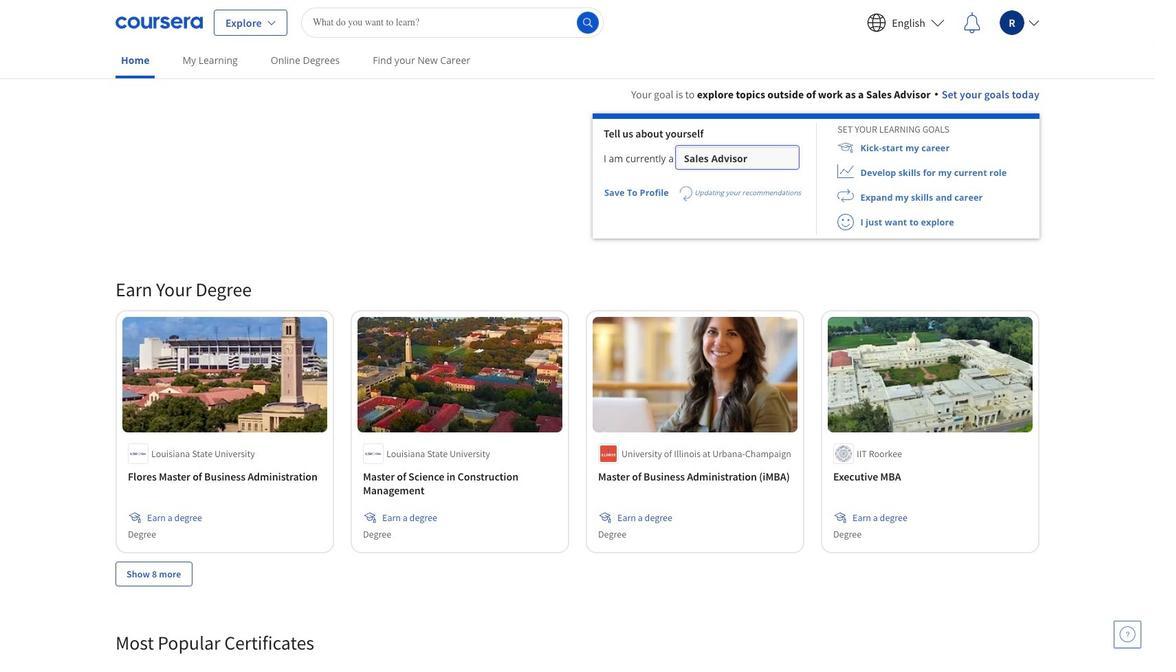Task type: locate. For each thing, give the bounding box(es) containing it.
status
[[670, 182, 801, 202]]

main content
[[0, 69, 1156, 662]]

None text field
[[685, 147, 791, 174]]

None search field
[[301, 7, 604, 37]]

help center image
[[1120, 627, 1136, 643]]

earn your degree collection element
[[107, 255, 1048, 609]]



Task type: describe. For each thing, give the bounding box(es) containing it.
What do you want to learn? text field
[[301, 7, 604, 37]]

coursera image
[[116, 11, 203, 33]]

Occupation field
[[678, 147, 798, 174]]



Task type: vqa. For each thing, say whether or not it's contained in the screenshot.
"Coursera" image
yes



